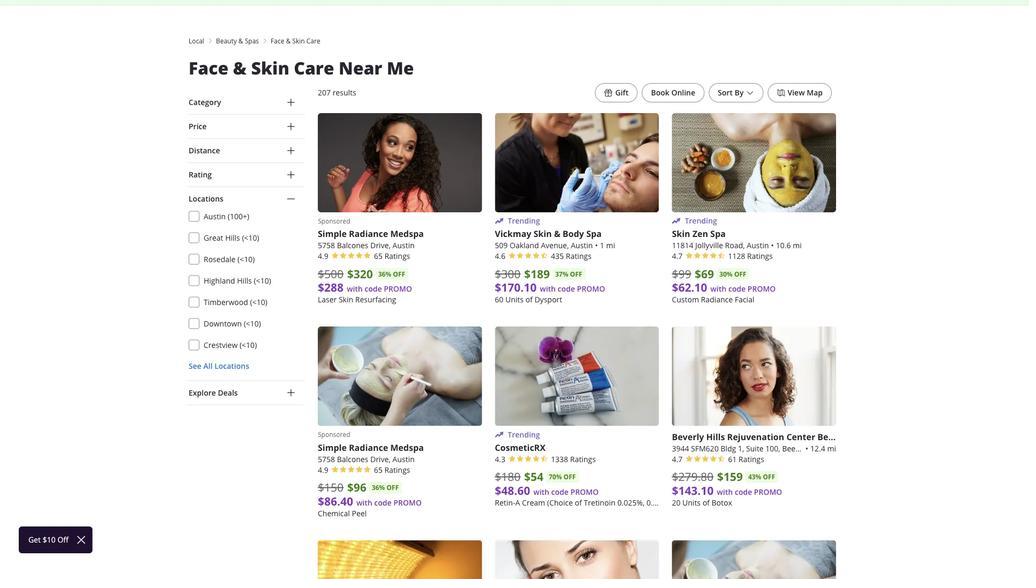 Task type: locate. For each thing, give the bounding box(es) containing it.
4.9 up $500
[[318, 251, 329, 261]]

2 65 from the top
[[374, 465, 383, 475]]

$500
[[318, 266, 344, 281]]

explore deals button
[[187, 381, 305, 405]]

promo for $96
[[394, 498, 422, 508]]

trending up zen
[[685, 216, 718, 226]]

mi inside skin zen spa 11814 jollyville road, austin • 10.6 mi
[[793, 241, 802, 251]]

2 4.9 from the top
[[318, 465, 329, 475]]

balcones up $320
[[337, 241, 369, 251]]

&
[[239, 36, 243, 45], [286, 36, 291, 45], [233, 56, 247, 80], [554, 228, 561, 240]]

see all locations
[[189, 361, 249, 371]]

$143.10
[[672, 483, 714, 498]]

cave up • 12.4 mi
[[836, 431, 857, 443]]

with inside the "$99 $69 30% off $62.10 with code promo custom radiance facial"
[[711, 284, 727, 294]]

1 horizontal spatial of
[[703, 498, 710, 508]]

sponsored up "$150"
[[318, 430, 350, 439]]

1 vertical spatial 5758
[[318, 454, 335, 464]]

off up the resurfacing
[[393, 270, 405, 279]]

1 vertical spatial bee
[[783, 443, 796, 453]]

hills for great
[[225, 233, 240, 243]]

100,
[[766, 443, 781, 453]]

with up botox
[[717, 487, 733, 497]]

local link
[[189, 36, 204, 46]]

4.9 up "$150"
[[318, 465, 329, 475]]

with for $320
[[347, 284, 363, 294]]

medspa for $320
[[391, 228, 424, 240]]

skin up the face & skin care near me
[[292, 36, 305, 45]]

mi right 1 at the top right
[[607, 241, 616, 251]]

(<10) for crestview (<10)
[[240, 340, 257, 350]]

code for $320
[[365, 284, 382, 294]]

skin up 11814
[[672, 228, 691, 240]]

off inside the "$99 $69 30% off $62.10 with code promo custom radiance facial"
[[735, 270, 747, 279]]

explore deals
[[189, 388, 238, 398]]

radiance up $96
[[349, 442, 388, 453]]

1 vertical spatial medspa
[[391, 442, 424, 453]]

off for $96
[[387, 483, 399, 492]]

ratings for $69
[[748, 251, 773, 261]]

care
[[307, 36, 321, 45], [294, 56, 334, 80]]

off right 37% in the top right of the page
[[570, 270, 583, 279]]

1 medspa from the top
[[391, 228, 424, 240]]

2 horizontal spatial mi
[[828, 443, 837, 453]]

sort by button
[[709, 83, 764, 102]]

timberwood
[[204, 297, 248, 307]]

65 up $150 $96 36% off $86.40 with code promo chemical peel
[[374, 465, 383, 475]]

sfm620
[[691, 443, 719, 453]]

me
[[387, 56, 414, 80]]

spa inside skin zen spa 11814 jollyville road, austin • 10.6 mi
[[711, 228, 726, 240]]

1 horizontal spatial •
[[772, 241, 774, 251]]

rating button
[[187, 163, 305, 187]]

(<10) down timberwood (<10)
[[244, 319, 261, 328]]

of left botox
[[703, 498, 710, 508]]

65 ratings up $150 $96 36% off $86.40 with code promo chemical peel
[[374, 465, 410, 475]]

view map button
[[768, 83, 832, 102]]

book online
[[651, 88, 696, 98]]

cave down center on the bottom
[[798, 443, 815, 453]]

0 horizontal spatial spa
[[587, 228, 602, 240]]

promo
[[384, 284, 412, 294], [577, 284, 606, 294], [748, 284, 776, 294], [571, 487, 599, 497], [755, 487, 783, 497], [394, 498, 422, 508]]

1 vertical spatial 4.9
[[318, 465, 329, 475]]

1 spa from the left
[[587, 228, 602, 240]]

2 horizontal spatial •
[[806, 443, 809, 453]]

face right "spas"
[[271, 36, 284, 45]]

1 4.9 from the top
[[318, 251, 329, 261]]

with up peel
[[357, 498, 373, 508]]

$300
[[495, 266, 521, 281]]

0 vertical spatial of
[[526, 295, 533, 305]]

suite
[[747, 443, 764, 453]]

trending for $69
[[685, 216, 718, 226]]

1 drive, from the top
[[371, 241, 391, 251]]

0 vertical spatial simple
[[318, 228, 347, 240]]

radiance
[[349, 228, 388, 240], [701, 295, 733, 305], [349, 442, 388, 453]]

units inside $300 $189 37% off $170.10 with code promo 60 units of dysport
[[506, 295, 524, 305]]

2 vertical spatial hills
[[707, 431, 725, 443]]

2 sponsored from the top
[[318, 430, 350, 439]]

simple up "$150"
[[318, 442, 347, 453]]

view map
[[788, 88, 823, 98]]

medspa
[[391, 228, 424, 240], [391, 442, 424, 453]]

spa inside vickmay skin & body spa 509 oakland avenue, austin • 1 mi
[[587, 228, 602, 240]]

spa up 1 at the top right
[[587, 228, 602, 240]]

2 65 ratings from the top
[[374, 465, 410, 475]]

0 vertical spatial hills
[[225, 233, 240, 243]]

off right 43%
[[763, 472, 776, 482]]

code right $86.40
[[375, 498, 392, 508]]

skin down "spas"
[[251, 56, 290, 80]]

radiance for $96
[[349, 442, 388, 453]]

book online button
[[642, 83, 705, 102]]

skin inside vickmay skin & body spa 509 oakland avenue, austin • 1 mi
[[534, 228, 552, 240]]

units right 60
[[506, 295, 524, 305]]

36% inside $500 $320 36% off $288 with code promo laser skin resurfacing
[[378, 270, 392, 279]]

with for $96
[[357, 498, 373, 508]]

locations down the rating
[[189, 194, 224, 204]]

face inside breadcrumbs element
[[271, 36, 284, 45]]

promo for $54
[[571, 487, 599, 497]]

of
[[526, 295, 533, 305], [703, 498, 710, 508]]

price
[[189, 121, 207, 131]]

0 horizontal spatial face
[[189, 56, 229, 80]]

balcones for $96
[[337, 454, 369, 464]]

2 spa from the left
[[711, 228, 726, 240]]

code inside $150 $96 36% off $86.40 with code promo chemical peel
[[375, 498, 392, 508]]

1 5758 from the top
[[318, 241, 335, 251]]

spa up jollyville
[[711, 228, 726, 240]]

1 65 ratings from the top
[[374, 251, 410, 261]]

0 vertical spatial medspa
[[391, 228, 424, 240]]

0 vertical spatial face
[[271, 36, 284, 45]]

1 horizontal spatial cave
[[836, 431, 857, 443]]

$150
[[318, 480, 344, 495]]

0 vertical spatial care
[[307, 36, 321, 45]]

code down 70%
[[552, 487, 569, 497]]

promo inside $180 $54 70% off $48.60 with code promo
[[571, 487, 599, 497]]

code for $96
[[375, 498, 392, 508]]

sponsored simple radiance medspa 5758 balcones drive, austin for $320
[[318, 217, 424, 251]]

$96
[[347, 480, 367, 495]]

bee right 100,
[[783, 443, 796, 453]]

1 vertical spatial of
[[703, 498, 710, 508]]

with inside $300 $189 37% off $170.10 with code promo 60 units of dysport
[[540, 284, 556, 294]]

of inside $300 $189 37% off $170.10 with code promo 60 units of dysport
[[526, 295, 533, 305]]

drive, up $150 $96 36% off $86.40 with code promo chemical peel
[[371, 454, 391, 464]]

1 balcones from the top
[[337, 241, 369, 251]]

balcones up $96
[[337, 454, 369, 464]]

sponsored simple radiance medspa 5758 balcones drive, austin for $96
[[318, 430, 424, 464]]

with down $54
[[534, 487, 550, 497]]

face for face & skin care near me
[[189, 56, 229, 80]]

with
[[347, 284, 363, 294], [540, 284, 556, 294], [711, 284, 727, 294], [534, 487, 550, 497], [717, 487, 733, 497], [357, 498, 373, 508]]

2 vertical spatial radiance
[[349, 442, 388, 453]]

1 vertical spatial simple
[[318, 442, 347, 453]]

sort
[[718, 88, 733, 98]]

botox
[[712, 498, 733, 508]]

0 horizontal spatial units
[[506, 295, 524, 305]]

promo inside $279.80 $159 43% off $143.10 with code promo 20 units of botox
[[755, 487, 783, 497]]

dysport
[[535, 295, 563, 305]]

65 up $500 $320 36% off $288 with code promo laser skin resurfacing
[[374, 251, 383, 261]]

1 vertical spatial care
[[294, 56, 334, 80]]

code up the resurfacing
[[365, 284, 382, 294]]

cosmeticrx
[[495, 442, 546, 453]]

of left dysport at the right
[[526, 295, 533, 305]]

radiance for $320
[[349, 228, 388, 240]]

off inside $180 $54 70% off $48.60 with code promo
[[564, 472, 576, 482]]

1 vertical spatial 65
[[374, 465, 383, 475]]

units for $170.10
[[506, 295, 524, 305]]

by
[[735, 88, 744, 98]]

balcones
[[337, 241, 369, 251], [337, 454, 369, 464]]

4.9 for $86.40
[[318, 465, 329, 475]]

near
[[339, 56, 383, 80]]

with inside $180 $54 70% off $48.60 with code promo
[[534, 487, 550, 497]]

60
[[495, 295, 504, 305]]

bee up • 12.4 mi
[[818, 431, 834, 443]]

hills up sfm620
[[707, 431, 725, 443]]

hills up timberwood (<10)
[[237, 276, 252, 286]]

spa
[[587, 228, 602, 240], [711, 228, 726, 240]]

0 vertical spatial 4.7
[[672, 251, 683, 261]]

1 vertical spatial 65 ratings
[[374, 465, 410, 475]]

promo for $69
[[748, 284, 776, 294]]

radiance inside the "$99 $69 30% off $62.10 with code promo custom radiance facial"
[[701, 295, 733, 305]]

(<10) down highland hills (<10) at left
[[250, 297, 268, 307]]

with down 30%
[[711, 284, 727, 294]]

custom
[[672, 295, 699, 305]]

timberwood (<10)
[[204, 297, 268, 307]]

1 vertical spatial face
[[189, 56, 229, 80]]

1 horizontal spatial spa
[[711, 228, 726, 240]]

3944 sfm620 bldg 1, suite 100, bee cave
[[672, 443, 815, 453]]

(<10) up highland hills (<10) at left
[[238, 254, 255, 264]]

1 horizontal spatial mi
[[793, 241, 802, 251]]

1 vertical spatial radiance
[[701, 295, 733, 305]]

1 vertical spatial hills
[[237, 276, 252, 286]]

36% right $96
[[372, 483, 385, 492]]

0 vertical spatial balcones
[[337, 241, 369, 251]]

0 vertical spatial units
[[506, 295, 524, 305]]

1 vertical spatial units
[[683, 498, 701, 508]]

0 vertical spatial 65 ratings
[[374, 251, 410, 261]]

1 vertical spatial sponsored simple radiance medspa 5758 balcones drive, austin
[[318, 430, 424, 464]]

locations button
[[187, 187, 305, 211]]

promo inside $500 $320 36% off $288 with code promo laser skin resurfacing
[[384, 284, 412, 294]]

rating
[[189, 170, 212, 180]]

5758 up $500
[[318, 241, 335, 251]]

1 simple from the top
[[318, 228, 347, 240]]

sponsored
[[318, 217, 350, 225], [318, 430, 350, 439]]

off inside $279.80 $159 43% off $143.10 with code promo 20 units of botox
[[763, 472, 776, 482]]

austin inside vickmay skin & body spa 509 oakland avenue, austin • 1 mi
[[571, 241, 593, 251]]

sponsored up $500
[[318, 217, 350, 225]]

36% right $320
[[378, 270, 392, 279]]

with for $54
[[534, 487, 550, 497]]

promo inside the "$99 $69 30% off $62.10 with code promo custom radiance facial"
[[748, 284, 776, 294]]

1 sponsored from the top
[[318, 217, 350, 225]]

of for $170.10
[[526, 295, 533, 305]]

explore
[[189, 388, 216, 398]]

promo inside $150 $96 36% off $86.40 with code promo chemical peel
[[394, 498, 422, 508]]

simple for $320
[[318, 228, 347, 240]]

off right 70%
[[564, 472, 576, 482]]

2 medspa from the top
[[391, 442, 424, 453]]

care inside breadcrumbs element
[[307, 36, 321, 45]]

jollyville
[[696, 241, 724, 251]]

4.9 for $288
[[318, 251, 329, 261]]

see
[[189, 361, 202, 371]]

0 vertical spatial radiance
[[349, 228, 388, 240]]

code inside $180 $54 70% off $48.60 with code promo
[[552, 487, 569, 497]]

ratings up $150 $96 36% off $86.40 with code promo chemical peel
[[385, 465, 410, 475]]

ratings for $320
[[385, 251, 410, 261]]

peel
[[352, 508, 367, 518]]

hills
[[225, 233, 240, 243], [237, 276, 252, 286], [707, 431, 725, 443]]

off inside $500 $320 36% off $288 with code promo laser skin resurfacing
[[393, 270, 405, 279]]

sponsored simple radiance medspa 5758 balcones drive, austin up $96
[[318, 430, 424, 464]]

0 vertical spatial sponsored
[[318, 217, 350, 225]]

& up avenue,
[[554, 228, 561, 240]]

promo inside $300 $189 37% off $170.10 with code promo 60 units of dysport
[[577, 284, 606, 294]]

code up facial
[[729, 284, 746, 294]]

category button
[[187, 91, 305, 114]]

1 vertical spatial drive,
[[371, 454, 391, 464]]

0 vertical spatial 36%
[[378, 270, 392, 279]]

65 ratings up $500 $320 36% off $288 with code promo laser skin resurfacing
[[374, 251, 410, 261]]

mi right 12.4
[[828, 443, 837, 453]]

20
[[672, 498, 681, 508]]

off right $96
[[387, 483, 399, 492]]

0 horizontal spatial •
[[595, 241, 598, 251]]

$69
[[695, 266, 715, 282]]

2 simple from the top
[[318, 442, 347, 453]]

face down local
[[189, 56, 229, 80]]

trending up the vickmay
[[508, 216, 540, 226]]

hills right great
[[225, 233, 240, 243]]

rosedale
[[204, 254, 236, 264]]

with down $320
[[347, 284, 363, 294]]

207
[[318, 88, 331, 98]]

face
[[271, 36, 284, 45], [189, 56, 229, 80]]

& left "spas"
[[239, 36, 243, 45]]

code inside $279.80 $159 43% off $143.10 with code promo 20 units of botox
[[735, 487, 753, 497]]

1128
[[729, 251, 746, 261]]

0 horizontal spatial cave
[[798, 443, 815, 453]]

$62.10
[[672, 280, 708, 295]]

4.7
[[672, 251, 683, 261], [672, 454, 683, 464]]

with inside $150 $96 36% off $86.40 with code promo chemical peel
[[357, 498, 373, 508]]

balcones for $320
[[337, 241, 369, 251]]

ratings for $96
[[385, 465, 410, 475]]

4.7 down 3944
[[672, 454, 683, 464]]

& for face & skin care
[[286, 36, 291, 45]]

off inside $300 $189 37% off $170.10 with code promo 60 units of dysport
[[570, 270, 583, 279]]

1 vertical spatial 36%
[[372, 483, 385, 492]]

code down 43%
[[735, 487, 753, 497]]

•
[[595, 241, 598, 251], [772, 241, 774, 251], [806, 443, 809, 453]]

austin
[[204, 211, 226, 221], [393, 241, 415, 251], [571, 241, 593, 251], [747, 241, 769, 251], [393, 454, 415, 464]]

2 sponsored simple radiance medspa 5758 balcones drive, austin from the top
[[318, 430, 424, 464]]

radiance up $320
[[349, 228, 388, 240]]

face & skin care
[[271, 36, 321, 45]]

1 vertical spatial 4.7
[[672, 454, 683, 464]]

2 5758 from the top
[[318, 454, 335, 464]]

skin up avenue,
[[534, 228, 552, 240]]

(<10) up timberwood (<10)
[[254, 276, 271, 286]]

2 drive, from the top
[[371, 454, 391, 464]]

ratings
[[385, 251, 410, 261], [566, 251, 592, 261], [748, 251, 773, 261], [571, 454, 596, 464], [739, 454, 765, 464], [385, 465, 410, 475]]

& up the face & skin care near me
[[286, 36, 291, 45]]

units
[[506, 295, 524, 305], [683, 498, 701, 508]]

5758 for $320
[[318, 241, 335, 251]]

view
[[788, 88, 805, 98]]

$99
[[672, 266, 692, 281]]

• left 1 at the top right
[[595, 241, 598, 251]]

• left 10.6
[[772, 241, 774, 251]]

deals
[[218, 388, 238, 398]]

ratings right 435
[[566, 251, 592, 261]]

& down the 'beauty & spas' link
[[233, 56, 247, 80]]

• left 12.4
[[806, 443, 809, 453]]

65 ratings for $96
[[374, 465, 410, 475]]

with inside $500 $320 36% off $288 with code promo laser skin resurfacing
[[347, 284, 363, 294]]

drive, for $320
[[371, 241, 391, 251]]

promo for $320
[[384, 284, 412, 294]]

0 vertical spatial 5758
[[318, 241, 335, 251]]

units for $143.10
[[683, 498, 701, 508]]

1 4.7 from the top
[[672, 251, 683, 261]]

skin
[[292, 36, 305, 45], [251, 56, 290, 80], [534, 228, 552, 240], [672, 228, 691, 240], [339, 295, 353, 305]]

code down 37% in the top right of the page
[[558, 284, 575, 294]]

2 balcones from the top
[[337, 454, 369, 464]]

skin right laser
[[339, 295, 353, 305]]

skin inside breadcrumbs element
[[292, 36, 305, 45]]

locations down crestview (<10)
[[215, 361, 249, 371]]

care up the face & skin care near me
[[307, 36, 321, 45]]

gift button
[[595, 83, 638, 102]]

mi right 10.6
[[793, 241, 802, 251]]

care up 207
[[294, 56, 334, 80]]

sponsored simple radiance medspa 5758 balcones drive, austin up $320
[[318, 217, 424, 251]]

0 vertical spatial sponsored simple radiance medspa 5758 balcones drive, austin
[[318, 217, 424, 251]]

trending for $189
[[508, 216, 540, 226]]

1 65 from the top
[[374, 251, 383, 261]]

0 horizontal spatial of
[[526, 295, 533, 305]]

0 vertical spatial 65
[[374, 251, 383, 261]]

radiance down 30%
[[701, 295, 733, 305]]

1 vertical spatial locations
[[215, 361, 249, 371]]

ratings right 1128
[[748, 251, 773, 261]]

65 for $96
[[374, 465, 383, 475]]

$86.40
[[318, 493, 353, 509]]

$159
[[718, 469, 743, 485]]

4.7 down 11814
[[672, 251, 683, 261]]

off right 30%
[[735, 270, 747, 279]]

& inside vickmay skin & body spa 509 oakland avenue, austin • 1 mi
[[554, 228, 561, 240]]

5758
[[318, 241, 335, 251], [318, 454, 335, 464]]

ratings for $189
[[566, 251, 592, 261]]

austin inside skin zen spa 11814 jollyville road, austin • 10.6 mi
[[747, 241, 769, 251]]

1 vertical spatial balcones
[[337, 454, 369, 464]]

0 vertical spatial drive,
[[371, 241, 391, 251]]

$279.80
[[672, 469, 714, 484]]

5758 up "$150"
[[318, 454, 335, 464]]

units right 20
[[683, 498, 701, 508]]

drive,
[[371, 241, 391, 251], [371, 454, 391, 464]]

of inside $279.80 $159 43% off $143.10 with code promo 20 units of botox
[[703, 498, 710, 508]]

0 vertical spatial 4.9
[[318, 251, 329, 261]]

with up dysport at the right
[[540, 284, 556, 294]]

1 vertical spatial sponsored
[[318, 430, 350, 439]]

1 horizontal spatial units
[[683, 498, 701, 508]]

code for $54
[[552, 487, 569, 497]]

units inside $279.80 $159 43% off $143.10 with code promo 20 units of botox
[[683, 498, 701, 508]]

1 horizontal spatial face
[[271, 36, 284, 45]]

1 sponsored simple radiance medspa 5758 balcones drive, austin from the top
[[318, 217, 424, 251]]

36% inside $150 $96 36% off $86.40 with code promo chemical peel
[[372, 483, 385, 492]]

code inside the "$99 $69 30% off $62.10 with code promo custom radiance facial"
[[729, 284, 746, 294]]

(<10) down downtown (<10)
[[240, 340, 257, 350]]

with inside $279.80 $159 43% off $143.10 with code promo 20 units of botox
[[717, 487, 733, 497]]

sponsored simple radiance medspa 5758 balcones drive, austin
[[318, 217, 424, 251], [318, 430, 424, 464]]

2 4.7 from the top
[[672, 454, 683, 464]]

0 horizontal spatial mi
[[607, 241, 616, 251]]

code inside $300 $189 37% off $170.10 with code promo 60 units of dysport
[[558, 284, 575, 294]]

ratings up $500 $320 36% off $288 with code promo laser skin resurfacing
[[385, 251, 410, 261]]

1 horizontal spatial bee
[[818, 431, 834, 443]]

0 horizontal spatial bee
[[783, 443, 796, 453]]

simple up $500
[[318, 228, 347, 240]]

off inside $150 $96 36% off $86.40 with code promo chemical peel
[[387, 483, 399, 492]]

• inside vickmay skin & body spa 509 oakland avenue, austin • 1 mi
[[595, 241, 598, 251]]

rejuvenation
[[728, 431, 785, 443]]

drive, up $320
[[371, 241, 391, 251]]

code inside $500 $320 36% off $288 with code promo laser skin resurfacing
[[365, 284, 382, 294]]



Task type: vqa. For each thing, say whether or not it's contained in the screenshot.
Me
yes



Task type: describe. For each thing, give the bounding box(es) containing it.
code for $159
[[735, 487, 753, 497]]

(<10) for timberwood (<10)
[[250, 297, 268, 307]]

12.4
[[811, 443, 826, 453]]

local
[[189, 36, 204, 45]]

vickmay
[[495, 228, 532, 240]]

65 for $320
[[374, 251, 383, 261]]

bldg
[[721, 443, 737, 453]]

austin inside locations list
[[204, 211, 226, 221]]

(<10) for downtown (<10)
[[244, 319, 261, 328]]

& for face & skin care near me
[[233, 56, 247, 80]]

$150 $96 36% off $86.40 with code promo chemical peel
[[318, 480, 422, 518]]

chemical
[[318, 508, 350, 518]]

4.7 for 1128 ratings
[[672, 251, 683, 261]]

care for face & skin care
[[307, 36, 321, 45]]

0 vertical spatial locations
[[189, 194, 224, 204]]

• 12.4 mi
[[806, 443, 837, 453]]

avenue,
[[541, 241, 569, 251]]

locations list
[[189, 210, 305, 372]]

off for $189
[[570, 270, 583, 279]]

skin inside $500 $320 36% off $288 with code promo laser skin resurfacing
[[339, 295, 353, 305]]

off for $69
[[735, 270, 747, 279]]

$180 $54 70% off $48.60 with code promo
[[495, 469, 599, 498]]

65 ratings for $320
[[374, 251, 410, 261]]

off for $320
[[393, 270, 405, 279]]

highland
[[204, 276, 235, 286]]

great
[[204, 233, 223, 243]]

1
[[600, 241, 605, 251]]

code for $189
[[558, 284, 575, 294]]

of for $143.10
[[703, 498, 710, 508]]

results
[[333, 88, 356, 98]]

resurfacing
[[355, 295, 396, 305]]

see all locations button
[[189, 361, 249, 372]]

locations inside list
[[215, 361, 249, 371]]

online
[[672, 88, 696, 98]]

1128 ratings
[[729, 251, 773, 261]]

0 vertical spatial cave
[[836, 431, 857, 443]]

map
[[807, 88, 823, 98]]

5758 for $96
[[318, 454, 335, 464]]

(<10) down (100+)
[[242, 233, 259, 243]]

1 vertical spatial cave
[[798, 443, 815, 453]]

1338 ratings
[[551, 454, 596, 464]]

vickmay skin & body spa 509 oakland avenue, austin • 1 mi
[[495, 228, 616, 251]]

$300 $189 37% off $170.10 with code promo 60 units of dysport
[[495, 266, 606, 305]]

207 results
[[318, 88, 356, 98]]

36% for $320
[[378, 270, 392, 279]]

spas
[[245, 36, 259, 45]]

0 vertical spatial bee
[[818, 431, 834, 443]]

beverly
[[672, 431, 705, 443]]

off for $54
[[564, 472, 576, 482]]

$279.80 $159 43% off $143.10 with code promo 20 units of botox
[[672, 469, 783, 508]]

code for $69
[[729, 284, 746, 294]]

4.6
[[495, 251, 506, 261]]

simple for $96
[[318, 442, 347, 453]]

$99 $69 30% off $62.10 with code promo custom radiance facial
[[672, 266, 776, 305]]

zen
[[693, 228, 709, 240]]

10.6
[[776, 241, 791, 251]]

gift
[[616, 88, 629, 98]]

36% for $96
[[372, 483, 385, 492]]

61
[[729, 454, 737, 464]]

ratings right 1338
[[571, 454, 596, 464]]

price button
[[187, 115, 305, 138]]

mi inside vickmay skin & body spa 509 oakland avenue, austin • 1 mi
[[607, 241, 616, 251]]

• inside skin zen spa 11814 jollyville road, austin • 10.6 mi
[[772, 241, 774, 251]]

skin inside skin zen spa 11814 jollyville road, austin • 10.6 mi
[[672, 228, 691, 240]]

$54
[[525, 469, 544, 485]]

$170.10
[[495, 280, 537, 295]]

category
[[189, 97, 221, 107]]

sort by
[[718, 88, 744, 98]]

drive, for $96
[[371, 454, 391, 464]]

all
[[204, 361, 213, 371]]

center
[[787, 431, 816, 443]]

distance button
[[187, 139, 305, 163]]

hills for highland
[[237, 276, 252, 286]]

hills for beverly
[[707, 431, 725, 443]]

37%
[[556, 270, 569, 279]]

with for $159
[[717, 487, 733, 497]]

(<10) for rosedale (<10)
[[238, 254, 255, 264]]

sponsored for $96
[[318, 430, 350, 439]]

beauty & spas link
[[216, 36, 259, 46]]

care for face & skin care near me
[[294, 56, 334, 80]]

ratings down suite
[[739, 454, 765, 464]]

4.3
[[495, 454, 506, 464]]

$48.60
[[495, 483, 531, 498]]

435
[[551, 251, 564, 261]]

(100+)
[[228, 211, 249, 221]]

face & skin care near me
[[189, 56, 414, 80]]

4.7 for 61 ratings
[[672, 454, 683, 464]]

$189
[[525, 266, 550, 282]]

downtown (<10)
[[204, 319, 261, 328]]

promo for $159
[[755, 487, 783, 497]]

$288
[[318, 280, 344, 295]]

distance
[[189, 146, 220, 156]]

downtown
[[204, 319, 242, 328]]

austin (100+)
[[204, 211, 249, 221]]

509
[[495, 241, 508, 251]]

43%
[[749, 472, 762, 482]]

crestview (<10)
[[204, 340, 257, 350]]

with for $189
[[540, 284, 556, 294]]

1,
[[739, 443, 745, 453]]

$320
[[347, 266, 373, 282]]

30%
[[720, 270, 733, 279]]

promo for $189
[[577, 284, 606, 294]]

trending up cosmeticrx
[[508, 430, 540, 439]]

breadcrumbs element
[[187, 36, 843, 46]]

& for beauty & spas
[[239, 36, 243, 45]]

great hills (<10)
[[204, 233, 259, 243]]

facial
[[735, 295, 755, 305]]

off for $159
[[763, 472, 776, 482]]

medspa for $96
[[391, 442, 424, 453]]

1338
[[551, 454, 569, 464]]

sponsored for $320
[[318, 217, 350, 225]]

body
[[563, 228, 584, 240]]

face for face & skin care
[[271, 36, 284, 45]]

road,
[[726, 241, 745, 251]]

11814
[[672, 241, 694, 251]]

with for $69
[[711, 284, 727, 294]]

highland hills (<10)
[[204, 276, 271, 286]]

beauty
[[216, 36, 237, 45]]

beauty & spas
[[216, 36, 259, 45]]

oakland
[[510, 241, 539, 251]]

61 ratings
[[729, 454, 765, 464]]



